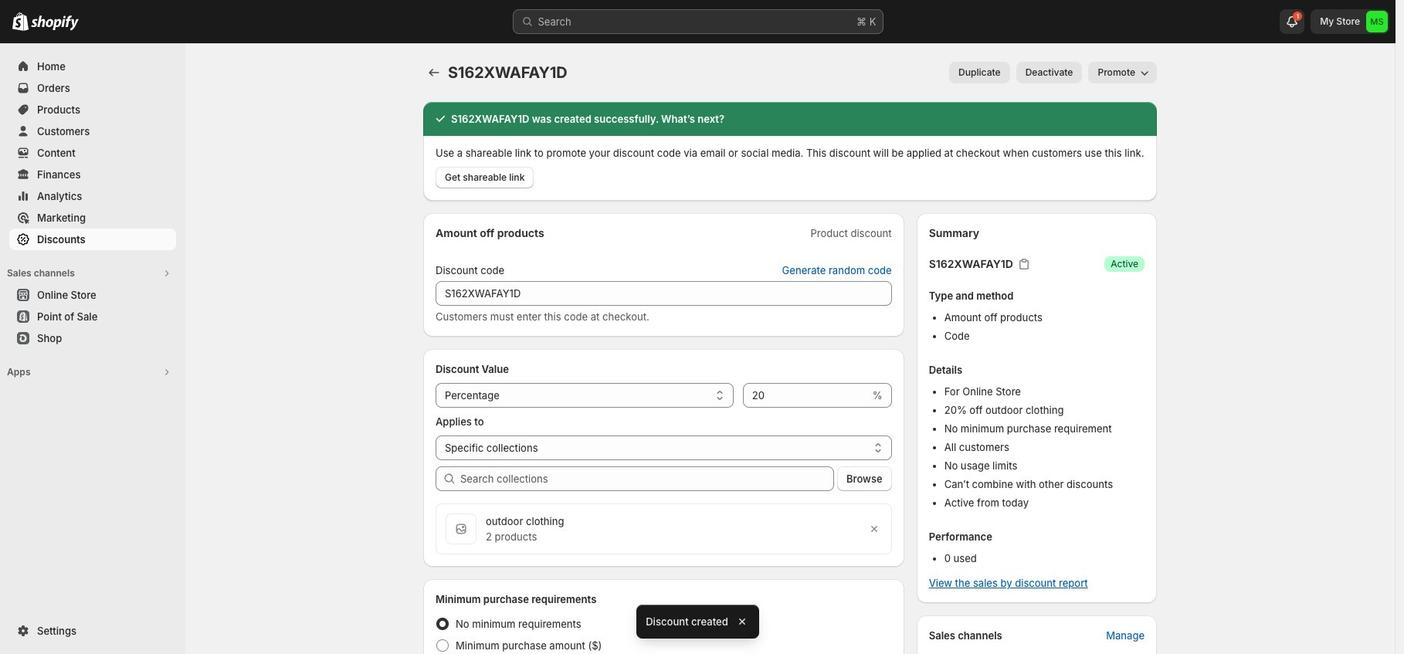 Task type: vqa. For each thing, say whether or not it's contained in the screenshot.
sales channels button at the left top
no



Task type: describe. For each thing, give the bounding box(es) containing it.
Search collections text field
[[460, 467, 834, 491]]

shopify image
[[12, 12, 29, 31]]



Task type: locate. For each thing, give the bounding box(es) containing it.
my store image
[[1367, 11, 1388, 32]]

shopify image
[[31, 15, 79, 31]]

None text field
[[436, 281, 892, 306], [743, 383, 870, 408], [436, 281, 892, 306], [743, 383, 870, 408]]



